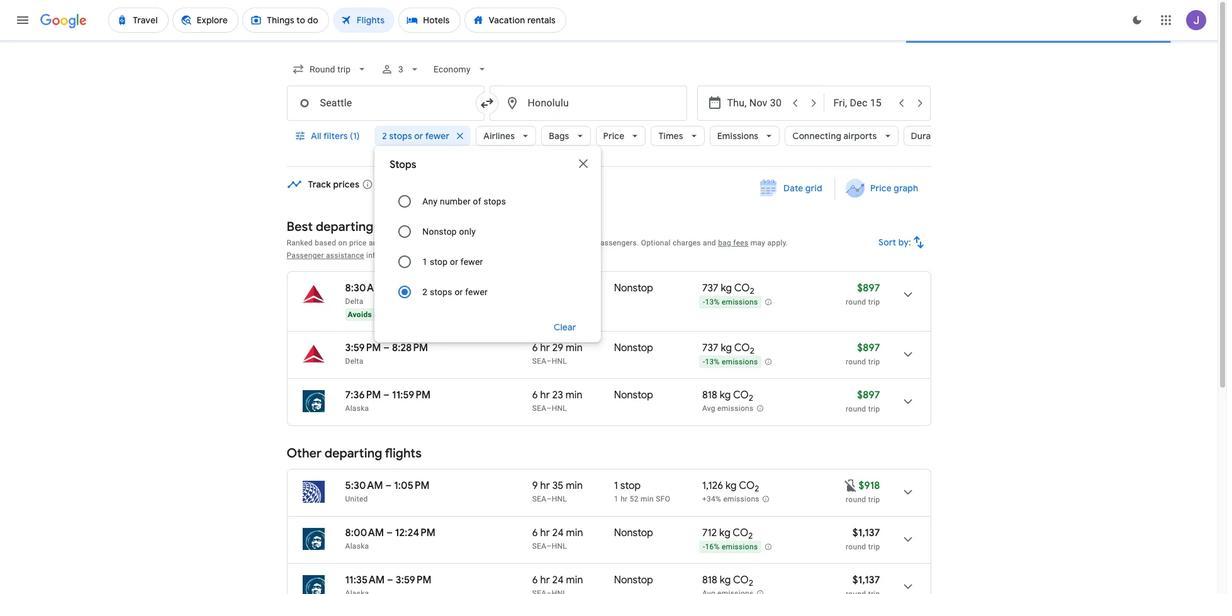 Task type: describe. For each thing, give the bounding box(es) containing it.
23
[[552, 389, 563, 401]]

apply.
[[767, 238, 788, 247]]

737 kg co 2 for 3:59 pm
[[702, 342, 754, 356]]

29
[[552, 342, 563, 354]]

nonstop for 12:24 pm
[[614, 527, 653, 539]]

9
[[532, 479, 538, 492]]

sea for 6 hr 24 min
[[532, 542, 546, 551]]

much
[[384, 310, 404, 319]]

ranked based on price and convenience
[[287, 238, 428, 247]]

price graph
[[870, 182, 918, 194]]

5 nonstop flight. element from the top
[[614, 574, 653, 588]]

hnl for 35
[[552, 495, 567, 503]]

– inside 6 hr 24 min sea – hnl
[[546, 542, 552, 551]]

2 stops or fewer button
[[375, 121, 471, 151]]

kg for 24
[[719, 527, 730, 539]]

avg emissions
[[702, 404, 754, 413]]

of
[[473, 196, 481, 206]]

$918
[[859, 479, 880, 492]]

1 for 1 stop or fewer
[[422, 257, 427, 267]]

8:30 am
[[345, 282, 383, 294]]

sea for 6 hr 23 min
[[532, 404, 546, 413]]

2 for 11:35 am
[[749, 578, 753, 588]]

Arrival time: 12:24 PM. text field
[[395, 527, 435, 539]]

52
[[630, 495, 639, 503]]

1 fees from the left
[[560, 238, 575, 247]]

price
[[349, 238, 367, 247]]

required
[[501, 238, 530, 247]]

nonstop flight. element for 24
[[614, 527, 653, 541]]

prices include required taxes + fees for 3 passengers. optional charges and bag fees may apply. passenger assistance
[[287, 238, 788, 260]]

6 hr 24 min sea – hnl
[[532, 527, 583, 551]]

emissions for 8:30 am
[[722, 298, 758, 307]]

bag fees button
[[718, 238, 748, 247]]

Arrival time: 3:59 PM. text field
[[396, 574, 432, 586]]

1 round from the top
[[846, 298, 866, 306]]

7:36 pm
[[345, 389, 381, 401]]

airports
[[843, 130, 877, 142]]

price button
[[596, 121, 646, 151]]

all filters (1) button
[[287, 121, 370, 151]]

leaves seattle-tacoma international airport at 7:36 pm on thursday, november 30 and arrives at daniel k. inouye international airport at 11:59 pm on thursday, november 30. element
[[345, 389, 431, 401]]

stops option group
[[390, 186, 586, 307]]

Arrival time: 11:59 PM. text field
[[392, 389, 431, 401]]

total duration 9 hr 35 min. element
[[532, 479, 614, 494]]

flight details. leaves seattle-tacoma international airport at 3:59 pm on thursday, november 30 and arrives at daniel k. inouye international airport at 8:28 pm on thursday, november 30. image
[[893, 339, 923, 369]]

2 inside popup button
[[382, 130, 387, 142]]

- for 6 hr 24 min
[[703, 543, 705, 551]]

$897 round trip for 6 hr 29 min
[[846, 342, 880, 366]]

818 kg co 2 for 737
[[702, 389, 753, 403]]

8:00 am – 12:24 pm alaska
[[345, 527, 435, 551]]

6 hr 29 min sea – hnl
[[532, 342, 583, 366]]

1 stop flight. element
[[614, 479, 641, 494]]

Departure text field
[[727, 86, 785, 120]]

+34%
[[702, 495, 721, 504]]

hr for 9 hr 35 min
[[540, 479, 550, 492]]

35
[[552, 479, 563, 492]]

11:59 pm
[[392, 389, 431, 401]]

24 for 6 hr 24 min
[[552, 574, 564, 586]]

round for 6 hr 23 min
[[846, 405, 866, 413]]

+34% emissions
[[702, 495, 759, 504]]

1 vertical spatial fewer
[[460, 257, 483, 267]]

bags
[[549, 130, 569, 142]]

find the best price region
[[287, 177, 931, 210]]

may
[[751, 238, 765, 247]]

round for 6 hr 29 min
[[846, 357, 866, 366]]

- for 6 hr 29 min
[[703, 358, 705, 366]]

leaves seattle-tacoma international airport at 5:30 am on thursday, november 30 and arrives at daniel k. inouye international airport at 1:05 pm on thursday, november 30. element
[[345, 479, 430, 492]]

all
[[311, 130, 321, 142]]

11:35 am
[[345, 574, 385, 586]]

hnl for 24
[[552, 542, 567, 551]]

sea for 9 hr 35 min
[[532, 495, 546, 503]]

– inside the 6 hr 29 min sea – hnl
[[546, 357, 552, 366]]

include
[[474, 238, 499, 247]]

other departing flights
[[287, 446, 422, 461]]

for
[[577, 238, 587, 247]]

avoids
[[348, 310, 372, 319]]

12:24 pm
[[395, 527, 435, 539]]

hr for 6 hr 23 min
[[540, 389, 550, 401]]

1137 US dollars text field
[[853, 574, 880, 586]]

3:59 pm inside 3:59 pm – 8:28 pm delta
[[345, 342, 381, 354]]

leaves seattle-tacoma international airport at 11:35 am on thursday, november 30 and arrives at daniel k. inouye international airport at 3:59 pm on thursday, november 30. element
[[345, 574, 432, 586]]

duration button
[[903, 121, 969, 151]]

avoids as much co
[[348, 310, 417, 319]]

– left the arrival time: 3:59 pm. text box
[[387, 574, 393, 586]]

co for 8:28 pm
[[734, 342, 750, 354]]

min inside 1 stop 1 hr 52 min sfo
[[641, 495, 654, 503]]

co for 12:24 pm
[[733, 527, 748, 539]]

date grid
[[783, 182, 822, 194]]

or inside popup button
[[414, 130, 423, 142]]

times
[[658, 130, 683, 142]]

-16% emissions
[[703, 543, 758, 551]]

nonstop inside stops option group
[[422, 227, 457, 237]]

emissions for 8:00 am
[[722, 543, 758, 551]]

assistance
[[326, 251, 364, 260]]

optional
[[641, 238, 671, 247]]

6 for 6 hr 29 min
[[532, 342, 538, 354]]

date grid button
[[750, 177, 832, 199]]

flight details. leaves seattle-tacoma international airport at 7:36 pm on thursday, november 30 and arrives at daniel k. inouye international airport at 11:59 pm on thursday, november 30. image
[[893, 386, 923, 417]]

emissions
[[717, 130, 758, 142]]

Arrival time: 1:05 PM. text field
[[394, 479, 430, 492]]

hr inside 1 stop 1 hr 52 min sfo
[[621, 495, 628, 503]]

flight details. leaves seattle-tacoma international airport at 5:30 am on thursday, november 30 and arrives at daniel k. inouye international airport at 1:05 pm on thursday, november 30. image
[[893, 477, 923, 507]]

any
[[422, 196, 438, 206]]

nonstop only
[[422, 227, 476, 237]]

Departure time: 3:59 PM. text field
[[345, 342, 381, 354]]

connecting
[[792, 130, 841, 142]]

5:30 am – 1:05 pm united
[[345, 479, 430, 503]]

price for price
[[603, 130, 624, 142]]

6 hr 23 min sea – hnl
[[532, 389, 582, 413]]

bags button
[[541, 121, 591, 151]]

ranked
[[287, 238, 313, 247]]

1,126
[[702, 479, 723, 492]]

flight details. leaves seattle-tacoma international airport at 8:30 am on thursday, november 30 and arrives at daniel k. inouye international airport at 1:00 pm on thursday, november 30. image
[[893, 279, 923, 310]]

min for 6 hr 23 min
[[565, 389, 582, 401]]

emissions down 1,126 kg co 2
[[723, 495, 759, 504]]

6 for 6 hr 24 min
[[532, 527, 538, 539]]

Departure time: 8:30 AM. text field
[[345, 282, 383, 294]]

nonstop flight. element for 29
[[614, 342, 653, 356]]

hr for 6 hr 29 min
[[540, 342, 550, 354]]

818 for 737
[[702, 389, 717, 401]]

and inside prices include required taxes + fees for 3 passengers. optional charges and bag fees may apply. passenger assistance
[[703, 238, 716, 247]]

date
[[783, 182, 803, 194]]

price for price graph
[[870, 182, 892, 194]]

total duration 6 hr 29 min. element
[[532, 342, 614, 356]]

departing for other
[[325, 446, 382, 461]]

1 vertical spatial or
[[450, 257, 458, 267]]

897 US dollars text field
[[857, 282, 880, 294]]

– inside the 7:36 pm – 11:59 pm alaska
[[383, 389, 390, 401]]

1 for 1 stop 1 hr 52 min sfo
[[614, 479, 618, 492]]

leaves seattle-tacoma international airport at 3:59 pm on thursday, november 30 and arrives at daniel k. inouye international airport at 8:28 pm on thursday, november 30. element
[[345, 342, 428, 354]]

1 and from the left
[[369, 238, 382, 247]]

clear
[[554, 322, 576, 333]]

2 vertical spatial fewer
[[465, 287, 488, 297]]

round for 6 hr 24 min
[[846, 542, 866, 551]]

only
[[459, 227, 476, 237]]

2 for 3:59 pm
[[750, 346, 754, 356]]

737 for 8:30 am
[[702, 282, 718, 294]]

1 stop or fewer
[[422, 257, 483, 267]]

Arrival time: 1:00 PM. text field
[[394, 282, 430, 294]]

layover (1 of 1) is a 1 hr 52 min layover at san francisco international airport in san francisco. element
[[614, 494, 696, 504]]

6 hr 24 min
[[532, 574, 583, 586]]

based
[[315, 238, 336, 247]]

charges
[[673, 238, 701, 247]]

-13% emissions for 8:30 am
[[703, 298, 758, 307]]

co for 11:59 pm
[[733, 389, 749, 401]]

13% for 8:30 am
[[705, 298, 720, 307]]

stops inside "2 stops or fewer" popup button
[[389, 130, 412, 142]]

none search field containing stops
[[287, 54, 969, 342]]

flight details. leaves seattle-tacoma international airport at 11:35 am on thursday, november 30 and arrives at daniel k. inouye international airport at 3:59 pm on thursday, november 30. image
[[893, 571, 923, 594]]

airlines button
[[476, 121, 536, 151]]

737 kg co 2 for 8:30 am
[[702, 282, 754, 296]]

2 for 5:30 am
[[755, 483, 759, 494]]

Departure time: 8:00 AM. text field
[[345, 527, 384, 539]]

16%
[[705, 543, 720, 551]]

Arrival time: 8:28 PM. text field
[[392, 342, 428, 354]]

4 round from the top
[[846, 495, 866, 504]]

nonstop for 8:28 pm
[[614, 342, 653, 354]]

Departure time: 5:30 AM. text field
[[345, 479, 383, 492]]

trip for 6 hr 24 min
[[868, 542, 880, 551]]

3:59 pm – 8:28 pm delta
[[345, 342, 428, 366]]

clear button
[[538, 312, 591, 342]]

min for 9 hr 35 min
[[566, 479, 583, 492]]

emissions button
[[710, 121, 780, 151]]

on
[[338, 238, 347, 247]]

leaves seattle-tacoma international airport at 8:30 am on thursday, november 30 and arrives at daniel k. inouye international airport at 1:00 pm on thursday, november 30. element
[[345, 282, 430, 294]]

2 stops or fewer inside popup button
[[382, 130, 449, 142]]

sort by:
[[878, 237, 911, 248]]

Departure time: 7:36 PM. text field
[[345, 389, 381, 401]]

stops
[[390, 159, 416, 171]]



Task type: locate. For each thing, give the bounding box(es) containing it.
2 $1,137 from the top
[[853, 574, 880, 586]]

818 for 712
[[702, 574, 717, 586]]

number
[[440, 196, 471, 206]]

4 hnl from the top
[[552, 542, 567, 551]]

818 kg co 2 for 712
[[702, 574, 753, 588]]

airlines
[[483, 130, 515, 142]]

2 13% from the top
[[705, 358, 720, 366]]

sea inside 6 hr 23 min sea – hnl
[[532, 404, 546, 413]]

24 for 6 hr 24 min sea – hnl
[[552, 527, 564, 539]]

1 alaska from the top
[[345, 404, 369, 413]]

leaves seattle-tacoma international airport at 8:00 am on thursday, november 30 and arrives at daniel k. inouye international airport at 12:24 pm on thursday, november 30. element
[[345, 527, 435, 539]]

0 vertical spatial departing
[[316, 219, 373, 235]]

hr inside 6 hr 24 min sea – hnl
[[540, 527, 550, 539]]

5 round from the top
[[846, 542, 866, 551]]

2 inside the 712 kg co 2
[[748, 531, 753, 541]]

2 737 from the top
[[702, 342, 718, 354]]

delta up avoids
[[345, 297, 363, 306]]

818 kg co 2 up the avg emissions
[[702, 389, 753, 403]]

2 - from the top
[[703, 358, 705, 366]]

graph
[[894, 182, 918, 194]]

stops right the of
[[484, 196, 506, 206]]

1 vertical spatial departing
[[325, 446, 382, 461]]

11:35 am – 3:59 pm
[[345, 574, 432, 586]]

13% for 3:59 pm
[[705, 358, 720, 366]]

min down 6 hr 24 min sea – hnl
[[566, 574, 583, 586]]

kg inside 1,126 kg co 2
[[726, 479, 737, 492]]

1 sea from the top
[[532, 357, 546, 366]]

9 hr 35 min sea – hnl
[[532, 479, 583, 503]]

2 nonstop flight. element from the top
[[614, 342, 653, 356]]

round trip
[[846, 495, 880, 504]]

818 kg co 2
[[702, 389, 753, 403], [702, 574, 753, 588]]

price inside button
[[870, 182, 892, 194]]

stop for 1
[[620, 479, 641, 492]]

0 horizontal spatial 3
[[398, 64, 403, 74]]

$897 round trip
[[846, 282, 880, 306], [846, 342, 880, 366], [846, 389, 880, 413]]

1 vertical spatial total duration 6 hr 24 min. element
[[532, 574, 614, 588]]

2 for 8:30 am
[[750, 286, 754, 296]]

818 down "16%"
[[702, 574, 717, 586]]

min inside 6 hr 23 min sea – hnl
[[565, 389, 582, 401]]

737 kg co 2 down bag
[[702, 282, 754, 296]]

sea inside 6 hr 24 min sea – hnl
[[532, 542, 546, 551]]

– inside 9 hr 35 min sea – hnl
[[546, 495, 552, 503]]

or down prices
[[450, 257, 458, 267]]

trip left "flight details. leaves seattle-tacoma international airport at 3:59 pm on thursday, november 30 and arrives at daniel k. inouye international airport at 8:28 pm on thursday, november 30." icon
[[868, 357, 880, 366]]

learn more about tracked prices image
[[362, 179, 373, 190]]

$897 round trip left flight details. leaves seattle-tacoma international airport at 8:30 am on thursday, november 30 and arrives at daniel k. inouye international airport at 1:00 pm on thursday, november 30. image
[[846, 282, 880, 306]]

convenience
[[384, 238, 428, 247]]

min right the 35 at the left of page
[[566, 479, 583, 492]]

2 round from the top
[[846, 357, 866, 366]]

$897 for 6 hr 29 min
[[857, 342, 880, 354]]

$1,137 for $1,137 round trip
[[853, 527, 880, 539]]

3 - from the top
[[703, 543, 705, 551]]

1 vertical spatial 737 kg co 2
[[702, 342, 754, 356]]

1 horizontal spatial 3
[[589, 238, 594, 247]]

nonstop for 3:59 pm
[[614, 574, 653, 586]]

6 down 9
[[532, 527, 538, 539]]

2 inside stops option group
[[422, 287, 427, 297]]

fewer down prices
[[460, 257, 483, 267]]

price inside popup button
[[603, 130, 624, 142]]

2 vertical spatial stops
[[430, 287, 452, 297]]

Return text field
[[833, 86, 891, 120]]

3 round from the top
[[846, 405, 866, 413]]

0 vertical spatial stop
[[430, 257, 448, 267]]

0 vertical spatial or
[[414, 130, 423, 142]]

2 24 from the top
[[552, 574, 564, 586]]

price graph button
[[838, 177, 928, 199]]

1 horizontal spatial and
[[703, 238, 716, 247]]

flights for best departing flights
[[376, 219, 413, 235]]

$897 left "flight details. leaves seattle-tacoma international airport at 3:59 pm on thursday, november 30 and arrives at daniel k. inouye international airport at 8:28 pm on thursday, november 30." icon
[[857, 342, 880, 354]]

trip for 6 hr 23 min
[[868, 405, 880, 413]]

nonstop
[[422, 227, 457, 237], [614, 282, 653, 294], [614, 342, 653, 354], [614, 389, 653, 401], [614, 527, 653, 539], [614, 574, 653, 586]]

taxes
[[532, 238, 551, 247]]

6 for 6 hr 23 min
[[532, 389, 538, 401]]

min down 9 hr 35 min sea – hnl
[[566, 527, 583, 539]]

1 vertical spatial flights
[[385, 446, 422, 461]]

13% down bag
[[705, 298, 720, 307]]

flight details. leaves seattle-tacoma international airport at 8:00 am on thursday, november 30 and arrives at daniel k. inouye international airport at 12:24 pm on thursday, november 30. image
[[893, 524, 923, 554]]

1 -13% emissions from the top
[[703, 298, 758, 307]]

other
[[287, 446, 322, 461]]

or
[[414, 130, 423, 142], [450, 257, 458, 267], [455, 287, 463, 297]]

min for 6 hr 29 min
[[566, 342, 583, 354]]

2 6 from the top
[[532, 389, 538, 401]]

1 737 kg co 2 from the top
[[702, 282, 754, 296]]

total duration 6 hr 24 min. element for 818
[[532, 574, 614, 588]]

alaska inside 8:00 am – 12:24 pm alaska
[[345, 542, 369, 551]]

3 hnl from the top
[[552, 495, 567, 503]]

2 737 kg co 2 from the top
[[702, 342, 754, 356]]

1 6 from the top
[[532, 342, 538, 354]]

alaska for 8:00 am
[[345, 542, 369, 551]]

3:59 pm down 12:24 pm
[[396, 574, 432, 586]]

1 737 from the top
[[702, 282, 718, 294]]

Departure time: 11:35 AM. text field
[[345, 574, 385, 586]]

6 left 23
[[532, 389, 538, 401]]

emissions down bag fees button
[[722, 298, 758, 307]]

6 inside 6 hr 23 min sea – hnl
[[532, 389, 538, 401]]

0 vertical spatial 3
[[398, 64, 403, 74]]

818 up avg
[[702, 389, 717, 401]]

1 vertical spatial 24
[[552, 574, 564, 586]]

1 hnl from the top
[[552, 357, 567, 366]]

bag
[[718, 238, 731, 247]]

hr inside the 6 hr 29 min sea – hnl
[[540, 342, 550, 354]]

1 vertical spatial alaska
[[345, 542, 369, 551]]

fewer down the 1 stop or fewer
[[465, 287, 488, 297]]

1 up layover (1 of 1) is a 1 hr 52 min layover at san francisco international airport in san francisco. element
[[614, 479, 618, 492]]

+
[[554, 238, 558, 247]]

0 vertical spatial $1,137
[[853, 527, 880, 539]]

flights for other departing flights
[[385, 446, 422, 461]]

swap origin and destination. image
[[479, 96, 494, 111]]

sea for 6 hr 29 min
[[532, 357, 546, 366]]

737 up avg
[[702, 342, 718, 354]]

alaska down 8:00 am
[[345, 542, 369, 551]]

emissions down the 712 kg co 2
[[722, 543, 758, 551]]

4 6 from the top
[[532, 574, 538, 586]]

$1,137
[[853, 527, 880, 539], [853, 574, 880, 586]]

2 total duration 6 hr 24 min. element from the top
[[532, 574, 614, 588]]

co inside the 712 kg co 2
[[733, 527, 748, 539]]

fewer inside popup button
[[425, 130, 449, 142]]

sea inside 9 hr 35 min sea – hnl
[[532, 495, 546, 503]]

trip down 897 us dollars text box
[[868, 298, 880, 306]]

stop up 52
[[620, 479, 641, 492]]

hr inside 6 hr 23 min sea – hnl
[[540, 389, 550, 401]]

3
[[398, 64, 403, 74], [589, 238, 594, 247]]

fewer
[[425, 130, 449, 142], [460, 257, 483, 267], [465, 287, 488, 297]]

2 alaska from the top
[[345, 542, 369, 551]]

1 trip from the top
[[868, 298, 880, 306]]

None search field
[[287, 54, 969, 342]]

1 vertical spatial $897
[[857, 342, 880, 354]]

2 delta from the top
[[345, 357, 363, 366]]

– down the total duration 6 hr 23 min. element
[[546, 404, 552, 413]]

by:
[[898, 237, 911, 248]]

1 vertical spatial 3
[[589, 238, 594, 247]]

0 vertical spatial price
[[603, 130, 624, 142]]

– up 6 hr 24 min
[[546, 542, 552, 551]]

0 vertical spatial 737 kg co 2
[[702, 282, 754, 296]]

kg for 29
[[721, 342, 732, 354]]

1 818 kg co 2 from the top
[[702, 389, 753, 403]]

or up stops
[[414, 130, 423, 142]]

round
[[846, 298, 866, 306], [846, 357, 866, 366], [846, 405, 866, 413], [846, 495, 866, 504], [846, 542, 866, 551]]

hr left 23
[[540, 389, 550, 401]]

hnl for 29
[[552, 357, 567, 366]]

– inside 5:30 am – 1:05 pm united
[[385, 479, 392, 492]]

co for 3:59 pm
[[733, 574, 749, 586]]

emissions right avg
[[717, 404, 754, 413]]

1 vertical spatial price
[[870, 182, 892, 194]]

delta inside 3:59 pm – 8:28 pm delta
[[345, 357, 363, 366]]

total duration 6 hr 24 min. element for 712
[[532, 527, 614, 541]]

1 horizontal spatial stop
[[620, 479, 641, 492]]

– right departure time: 7:36 pm. text box
[[383, 389, 390, 401]]

3 nonstop flight. element from the top
[[614, 389, 653, 403]]

737 kg co 2 up the avg emissions
[[702, 342, 754, 356]]

0 vertical spatial 737
[[702, 282, 718, 294]]

hnl inside 6 hr 24 min sea – hnl
[[552, 542, 567, 551]]

min inside the 6 hr 29 min sea – hnl
[[566, 342, 583, 354]]

co inside 1,126 kg co 2
[[739, 479, 755, 492]]

sea
[[532, 357, 546, 366], [532, 404, 546, 413], [532, 495, 546, 503], [532, 542, 546, 551]]

0 vertical spatial 818 kg co 2
[[702, 389, 753, 403]]

times button
[[651, 121, 705, 151]]

2 $897 round trip from the top
[[846, 342, 880, 366]]

-13% emissions down bag fees button
[[703, 298, 758, 307]]

1:00 pm
[[394, 282, 430, 294]]

897 us dollars text field left the flight details. leaves seattle-tacoma international airport at 7:36 pm on thursday, november 30 and arrives at daniel k. inouye international airport at 11:59 pm on thursday, november 30. icon
[[857, 389, 880, 401]]

trip down $1,137 text field
[[868, 542, 880, 551]]

737 down bag
[[702, 282, 718, 294]]

1:05 pm
[[394, 479, 430, 492]]

total duration 6 hr 30 min. element
[[532, 282, 614, 296]]

min inside 9 hr 35 min sea – hnl
[[566, 479, 583, 492]]

3 sea from the top
[[532, 495, 546, 503]]

4 nonstop flight. element from the top
[[614, 527, 653, 541]]

0 vertical spatial -13% emissions
[[703, 298, 758, 307]]

4 trip from the top
[[868, 495, 880, 504]]

hr left 52
[[621, 495, 628, 503]]

hr down 9 hr 35 min sea – hnl
[[540, 527, 550, 539]]

1 down 1 stop flight. element
[[614, 495, 618, 503]]

departing up 5:30 am text field
[[325, 446, 382, 461]]

best departing flights
[[287, 219, 413, 235]]

prices
[[333, 179, 359, 190]]

0 vertical spatial fewer
[[425, 130, 449, 142]]

– left the 1:05 pm text box
[[385, 479, 392, 492]]

main content containing best departing flights
[[287, 177, 931, 594]]

price right bags popup button
[[603, 130, 624, 142]]

3 6 from the top
[[532, 527, 538, 539]]

0 vertical spatial delta
[[345, 297, 363, 306]]

– down the total duration 9 hr 35 min. 'element'
[[546, 495, 552, 503]]

hr inside 9 hr 35 min sea – hnl
[[540, 479, 550, 492]]

emissions up the avg emissions
[[722, 358, 758, 366]]

None text field
[[489, 86, 687, 121]]

total duration 6 hr 24 min. element down 9 hr 35 min sea – hnl
[[532, 527, 614, 541]]

stop inside 1 stop 1 hr 52 min sfo
[[620, 479, 641, 492]]

price left graph
[[870, 182, 892, 194]]

$897 left flight details. leaves seattle-tacoma international airport at 8:30 am on thursday, november 30 and arrives at daniel k. inouye international airport at 1:00 pm on thursday, november 30. image
[[857, 282, 880, 294]]

round left the flight details. leaves seattle-tacoma international airport at 7:36 pm on thursday, november 30 and arrives at daniel k. inouye international airport at 11:59 pm on thursday, november 30. icon
[[846, 405, 866, 413]]

2 and from the left
[[703, 238, 716, 247]]

None text field
[[287, 86, 484, 121]]

712
[[702, 527, 717, 539]]

1 vertical spatial -13% emissions
[[703, 358, 758, 366]]

6 down 6 hr 24 min sea – hnl
[[532, 574, 538, 586]]

passenger assistance button
[[287, 251, 364, 260]]

1137 US dollars text field
[[853, 527, 880, 539]]

-13% emissions up the avg emissions
[[703, 358, 758, 366]]

2 897 us dollars text field from the top
[[857, 389, 880, 401]]

0 horizontal spatial price
[[603, 130, 624, 142]]

round down 897 us dollars text box
[[846, 298, 866, 306]]

1 horizontal spatial price
[[870, 182, 892, 194]]

hr left 29
[[540, 342, 550, 354]]

0 vertical spatial -
[[703, 298, 705, 307]]

1 vertical spatial delta
[[345, 357, 363, 366]]

trip inside $1,137 round trip
[[868, 542, 880, 551]]

0 vertical spatial 3:59 pm
[[345, 342, 381, 354]]

close dialog image
[[576, 156, 591, 171]]

$897 for 6 hr 23 min
[[857, 389, 880, 401]]

fees right bag
[[733, 238, 748, 247]]

min right 52
[[641, 495, 654, 503]]

hnl
[[552, 357, 567, 366], [552, 404, 567, 413], [552, 495, 567, 503], [552, 542, 567, 551]]

6 inside the 6 hr 29 min sea – hnl
[[532, 342, 538, 354]]

min right 29
[[566, 342, 583, 354]]

sea up 6 hr 24 min
[[532, 542, 546, 551]]

2 vertical spatial -
[[703, 543, 705, 551]]

1 $1,137 from the top
[[853, 527, 880, 539]]

1 vertical spatial $897 round trip
[[846, 342, 880, 366]]

best
[[287, 219, 313, 235]]

0 vertical spatial 897 us dollars text field
[[857, 342, 880, 354]]

2 $897 from the top
[[857, 342, 880, 354]]

flights up 1:05 pm
[[385, 446, 422, 461]]

stop
[[430, 257, 448, 267], [620, 479, 641, 492]]

co for 1:05 pm
[[739, 479, 755, 492]]

sea down total duration 6 hr 29 min. element
[[532, 357, 546, 366]]

2 for 8:00 am
[[748, 531, 753, 541]]

– inside 3:59 pm – 8:28 pm delta
[[383, 342, 390, 354]]

hr for 6 hr 24 min
[[540, 527, 550, 539]]

2 fees from the left
[[733, 238, 748, 247]]

1 vertical spatial 897 us dollars text field
[[857, 389, 880, 401]]

$1,137 down round trip
[[853, 527, 880, 539]]

hnl inside 6 hr 23 min sea – hnl
[[552, 404, 567, 413]]

1 vertical spatial 3:59 pm
[[396, 574, 432, 586]]

3 inside prices include required taxes + fees for 3 passengers. optional charges and bag fees may apply. passenger assistance
[[589, 238, 594, 247]]

avg
[[702, 404, 715, 413]]

1 vertical spatial $1,137
[[853, 574, 880, 586]]

price
[[603, 130, 624, 142], [870, 182, 892, 194]]

5:30 am
[[345, 479, 383, 492]]

6 inside 6 hr 24 min sea – hnl
[[532, 527, 538, 539]]

918 US dollars text field
[[859, 479, 880, 492]]

$1,137 round trip
[[846, 527, 880, 551]]

6 left 29
[[532, 342, 538, 354]]

1 vertical spatial stop
[[620, 479, 641, 492]]

alaska
[[345, 404, 369, 413], [345, 542, 369, 551]]

hnl inside the 6 hr 29 min sea – hnl
[[552, 357, 567, 366]]

0 horizontal spatial stops
[[389, 130, 412, 142]]

as
[[374, 310, 382, 319]]

stops down the 1 stop or fewer
[[430, 287, 452, 297]]

main menu image
[[15, 13, 30, 28]]

stop inside stops option group
[[430, 257, 448, 267]]

– right departure time: 8:00 am. text field
[[386, 527, 393, 539]]

min inside 6 hr 24 min sea – hnl
[[566, 527, 583, 539]]

1 vertical spatial 2 stops or fewer
[[422, 287, 488, 297]]

round down $1,137 text field
[[846, 542, 866, 551]]

-
[[703, 298, 705, 307], [703, 358, 705, 366], [703, 543, 705, 551]]

hr right 9
[[540, 479, 550, 492]]

$897 round trip left the flight details. leaves seattle-tacoma international airport at 7:36 pm on thursday, november 30 and arrives at daniel k. inouye international airport at 11:59 pm on thursday, november 30. icon
[[846, 389, 880, 413]]

sort by: button
[[873, 227, 931, 257]]

1 897 us dollars text field from the top
[[857, 342, 880, 354]]

1 13% from the top
[[705, 298, 720, 307]]

2 sea from the top
[[532, 404, 546, 413]]

duration
[[911, 130, 947, 142]]

$1,137 inside $1,137 round trip
[[853, 527, 880, 539]]

0 horizontal spatial 3:59 pm
[[345, 342, 381, 354]]

0 vertical spatial 818
[[702, 389, 717, 401]]

7:36 pm – 11:59 pm alaska
[[345, 389, 431, 413]]

track prices
[[308, 179, 359, 190]]

0 vertical spatial 2 stops or fewer
[[382, 130, 449, 142]]

flights up convenience
[[376, 219, 413, 235]]

1 vertical spatial 1
[[614, 479, 618, 492]]

1 - from the top
[[703, 298, 705, 307]]

2 stops or fewer down the 1 stop or fewer
[[422, 287, 488, 297]]

5 trip from the top
[[868, 542, 880, 551]]

2 vertical spatial 1
[[614, 495, 618, 503]]

1 vertical spatial 818
[[702, 574, 717, 586]]

min right 23
[[565, 389, 582, 401]]

0 vertical spatial 24
[[552, 527, 564, 539]]

trip down $918
[[868, 495, 880, 504]]

1 vertical spatial -
[[703, 358, 705, 366]]

kg for 23
[[720, 389, 731, 401]]

sort
[[878, 237, 896, 248]]

3 button
[[376, 54, 426, 84]]

(1)
[[350, 130, 359, 142]]

-13% emissions for 3:59 pm
[[703, 358, 758, 366]]

total duration 6 hr 24 min. element
[[532, 527, 614, 541], [532, 574, 614, 588]]

alaska for 7:36 pm
[[345, 404, 369, 413]]

trip
[[868, 298, 880, 306], [868, 357, 880, 366], [868, 405, 880, 413], [868, 495, 880, 504], [868, 542, 880, 551]]

3:59 pm
[[345, 342, 381, 354], [396, 574, 432, 586]]

1 24 from the top
[[552, 527, 564, 539]]

filters
[[323, 130, 347, 142]]

co
[[734, 282, 750, 294], [406, 310, 417, 319], [734, 342, 750, 354], [733, 389, 749, 401], [739, 479, 755, 492], [733, 527, 748, 539], [733, 574, 749, 586]]

2 stops or fewer inside stops option group
[[422, 287, 488, 297]]

737 for 3:59 pm
[[702, 342, 718, 354]]

1 $897 from the top
[[857, 282, 880, 294]]

None field
[[287, 58, 373, 81], [428, 58, 493, 81], [287, 58, 373, 81], [428, 58, 493, 81]]

sea down the total duration 6 hr 23 min. element
[[532, 404, 546, 413]]

897 US dollars text field
[[857, 342, 880, 354], [857, 389, 880, 401]]

1,126 kg co 2
[[702, 479, 759, 494]]

1 horizontal spatial 3:59 pm
[[396, 574, 432, 586]]

fees right + on the top left
[[560, 238, 575, 247]]

main content
[[287, 177, 931, 594]]

-13% emissions
[[703, 298, 758, 307], [703, 358, 758, 366]]

change appearance image
[[1122, 5, 1152, 35]]

united
[[345, 495, 368, 503]]

712 kg co 2
[[702, 527, 753, 541]]

emissions
[[722, 298, 758, 307], [722, 358, 758, 366], [717, 404, 754, 413], [723, 495, 759, 504], [722, 543, 758, 551]]

– right 3:59 pm text box
[[383, 342, 390, 354]]

13% up avg
[[705, 358, 720, 366]]

hnl inside 9 hr 35 min sea – hnl
[[552, 495, 567, 503]]

hnl up 6 hr 24 min
[[552, 542, 567, 551]]

1 total duration 6 hr 24 min. element from the top
[[532, 527, 614, 541]]

this price for this flight doesn't include overhead bin access. if you need a carry-on bag, use the bags filter to update prices. image
[[843, 478, 859, 493]]

897 us dollars text field for 818
[[857, 389, 880, 401]]

stop for or
[[430, 257, 448, 267]]

and
[[369, 238, 382, 247], [703, 238, 716, 247]]

alaska inside the 7:36 pm – 11:59 pm alaska
[[345, 404, 369, 413]]

total duration 6 hr 23 min. element
[[532, 389, 614, 403]]

$1,137 down $1,137 round trip at the right bottom of the page
[[853, 574, 880, 586]]

1 vertical spatial 13%
[[705, 358, 720, 366]]

hnl down the 35 at the left of page
[[552, 495, 567, 503]]

0 vertical spatial total duration 6 hr 24 min. element
[[532, 527, 614, 541]]

2 horizontal spatial stops
[[484, 196, 506, 206]]

4 sea from the top
[[532, 542, 546, 551]]

1 delta from the top
[[345, 297, 363, 306]]

0 vertical spatial 1
[[422, 257, 427, 267]]

1 vertical spatial 818 kg co 2
[[702, 574, 753, 588]]

897 us dollars text field left "flight details. leaves seattle-tacoma international airport at 3:59 pm on thursday, november 30 and arrives at daniel k. inouye international airport at 8:28 pm on thursday, november 30." icon
[[857, 342, 880, 354]]

round inside $1,137 round trip
[[846, 542, 866, 551]]

0 vertical spatial $897
[[857, 282, 880, 294]]

2 inside 1,126 kg co 2
[[755, 483, 759, 494]]

trip for 6 hr 29 min
[[868, 357, 880, 366]]

0 vertical spatial 13%
[[705, 298, 720, 307]]

0 horizontal spatial and
[[369, 238, 382, 247]]

round left "flight details. leaves seattle-tacoma international airport at 3:59 pm on thursday, november 30 and arrives at daniel k. inouye international airport at 8:28 pm on thursday, november 30." icon
[[846, 357, 866, 366]]

sfo
[[656, 495, 670, 503]]

nonstop flight. element
[[614, 282, 653, 296], [614, 342, 653, 356], [614, 389, 653, 403], [614, 527, 653, 541], [614, 574, 653, 588]]

– inside 8:00 am – 12:24 pm alaska
[[386, 527, 393, 539]]

1 $897 round trip from the top
[[846, 282, 880, 306]]

emissions for 3:59 pm
[[722, 358, 758, 366]]

0 vertical spatial $897 round trip
[[846, 282, 880, 306]]

3 inside popup button
[[398, 64, 403, 74]]

3:59 pm down avoids
[[345, 342, 381, 354]]

sea down 9
[[532, 495, 546, 503]]

kg for 35
[[726, 479, 737, 492]]

passenger
[[287, 251, 324, 260]]

818
[[702, 389, 717, 401], [702, 574, 717, 586]]

1 vertical spatial stops
[[484, 196, 506, 206]]

1 vertical spatial 737
[[702, 342, 718, 354]]

3 $897 round trip from the top
[[846, 389, 880, 413]]

departing for best
[[316, 219, 373, 235]]

departing up on
[[316, 219, 373, 235]]

8:00 am
[[345, 527, 384, 539]]

fewer left airlines on the top left of page
[[425, 130, 449, 142]]

– inside 6 hr 23 min sea – hnl
[[546, 404, 552, 413]]

min
[[566, 342, 583, 354], [565, 389, 582, 401], [566, 479, 583, 492], [641, 495, 654, 503], [566, 527, 583, 539], [566, 574, 583, 586]]

1 818 from the top
[[702, 389, 717, 401]]

hnl for 23
[[552, 404, 567, 413]]

alaska down departure time: 7:36 pm. text box
[[345, 404, 369, 413]]

min for 6 hr 24 min
[[566, 527, 583, 539]]

nonstop for 11:59 pm
[[614, 389, 653, 401]]

2 stops or fewer up stops
[[382, 130, 449, 142]]

grid
[[805, 182, 822, 194]]

1 horizontal spatial stops
[[430, 287, 452, 297]]

1 nonstop flight. element from the top
[[614, 282, 653, 296]]

$1,137 for $1,137
[[853, 574, 880, 586]]

connecting airports
[[792, 130, 877, 142]]

2 stops or fewer
[[382, 130, 449, 142], [422, 287, 488, 297]]

24 down 9 hr 35 min sea – hnl
[[552, 527, 564, 539]]

and left bag
[[703, 238, 716, 247]]

delta down 3:59 pm text box
[[345, 357, 363, 366]]

0 horizontal spatial stop
[[430, 257, 448, 267]]

$897 round trip for 6 hr 23 min
[[846, 389, 880, 413]]

0 vertical spatial flights
[[376, 219, 413, 235]]

818 kg co 2 down -16% emissions
[[702, 574, 753, 588]]

1 horizontal spatial fees
[[733, 238, 748, 247]]

none text field inside search box
[[287, 86, 484, 121]]

fees
[[560, 238, 575, 247], [733, 238, 748, 247]]

897 us dollars text field for 737
[[857, 342, 880, 354]]

passengers.
[[596, 238, 639, 247]]

2 818 kg co 2 from the top
[[702, 574, 753, 588]]

2 -13% emissions from the top
[[703, 358, 758, 366]]

2 vertical spatial or
[[455, 287, 463, 297]]

0 vertical spatial alaska
[[345, 404, 369, 413]]

– down total duration 6 hr 29 min. element
[[546, 357, 552, 366]]

total duration 6 hr 24 min. element down 6 hr 24 min sea – hnl
[[532, 574, 614, 588]]

$897 round trip left "flight details. leaves seattle-tacoma international airport at 3:59 pm on thursday, november 30 and arrives at daniel k. inouye international airport at 8:28 pm on thursday, november 30." icon
[[846, 342, 880, 366]]

2 trip from the top
[[868, 357, 880, 366]]

$897 left the flight details. leaves seattle-tacoma international airport at 7:36 pm on thursday, november 30 and arrives at daniel k. inouye international airport at 11:59 pm on thursday, november 30. icon
[[857, 389, 880, 401]]

0 vertical spatial stops
[[389, 130, 412, 142]]

24 inside 6 hr 24 min sea – hnl
[[552, 527, 564, 539]]

2 vertical spatial $897
[[857, 389, 880, 401]]

2 for 7:36 pm
[[749, 393, 753, 403]]

0 horizontal spatial fees
[[560, 238, 575, 247]]

loading results progress bar
[[0, 40, 1227, 43]]

nonstop flight. element for 23
[[614, 389, 653, 403]]

3 $897 from the top
[[857, 389, 880, 401]]

stops up stops
[[389, 130, 412, 142]]

hr down 6 hr 24 min sea – hnl
[[540, 574, 550, 586]]

stop down nonstop only
[[430, 257, 448, 267]]

any number of stops
[[422, 196, 506, 206]]

sea inside the 6 hr 29 min sea – hnl
[[532, 357, 546, 366]]

or down the 1 stop or fewer
[[455, 287, 463, 297]]

1 inside stops option group
[[422, 257, 427, 267]]

2 vertical spatial $897 round trip
[[846, 389, 880, 413]]

2 818 from the top
[[702, 574, 717, 586]]

13%
[[705, 298, 720, 307], [705, 358, 720, 366]]

track
[[308, 179, 331, 190]]

kg inside the 712 kg co 2
[[719, 527, 730, 539]]

3 trip from the top
[[868, 405, 880, 413]]

737 kg co 2
[[702, 282, 754, 296], [702, 342, 754, 356]]

connecting airports button
[[785, 121, 898, 151]]

2 hnl from the top
[[552, 404, 567, 413]]

trip left the flight details. leaves seattle-tacoma international airport at 7:36 pm on thursday, november 30 and arrives at daniel k. inouye international airport at 11:59 pm on thursday, november 30. icon
[[868, 405, 880, 413]]



Task type: vqa. For each thing, say whether or not it's contained in the screenshot.
HOTELS
no



